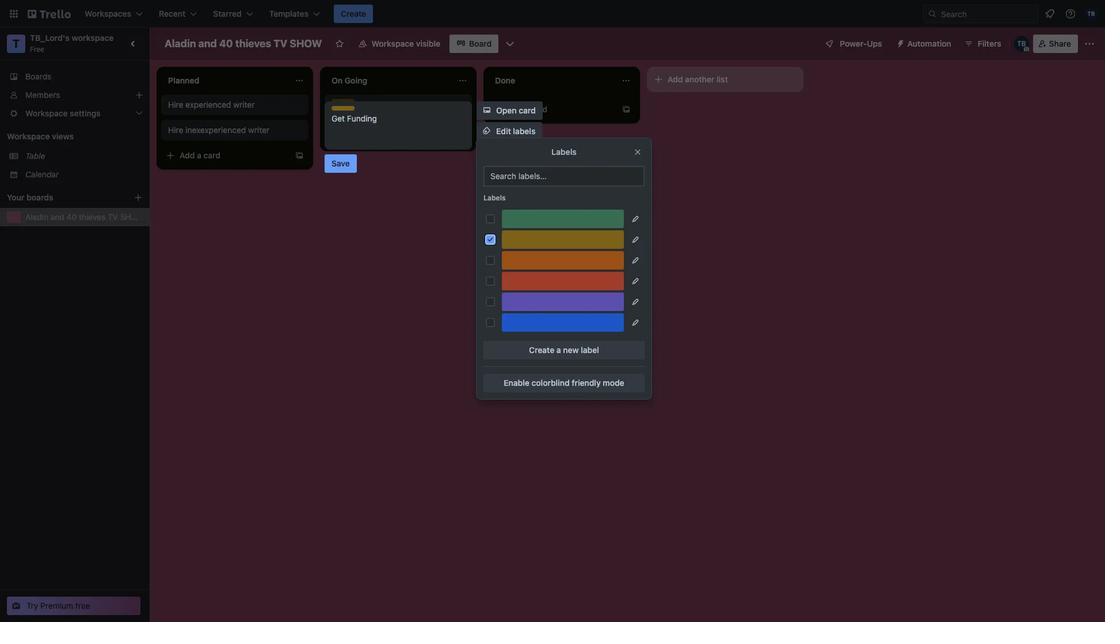 Task type: vqa. For each thing, say whether or not it's contained in the screenshot.
bottom Create from template… icon
no



Task type: locate. For each thing, give the bounding box(es) containing it.
1 hire from the top
[[168, 100, 183, 109]]

aladin and 40 thieves tv show inside the board name text box
[[165, 37, 322, 50]]

add for add another list button
[[668, 74, 683, 84]]

add a card
[[507, 104, 548, 114], [180, 150, 221, 160]]

add left another
[[668, 74, 683, 84]]

color: yellow, title: none image
[[332, 99, 355, 104]]

0 horizontal spatial a
[[197, 150, 202, 160]]

edit left labels
[[496, 126, 511, 136]]

enable
[[504, 378, 530, 388]]

add up edit labels
[[507, 104, 522, 114]]

0 horizontal spatial 40
[[67, 212, 77, 222]]

edit dates
[[496, 230, 535, 240]]

0 vertical spatial aladin
[[165, 37, 196, 50]]

hire
[[168, 100, 183, 109], [168, 125, 183, 135]]

a right open
[[524, 104, 529, 114]]

and inside the board name text box
[[198, 37, 217, 50]]

free
[[30, 45, 44, 54]]

labels up copy button
[[484, 194, 506, 202]]

change
[[496, 147, 526, 157], [496, 168, 526, 177]]

boards link
[[0, 67, 150, 86]]

0 vertical spatial hire
[[168, 100, 183, 109]]

0 vertical spatial thieves
[[235, 37, 271, 50]]

workspace visible
[[372, 39, 441, 48]]

1 vertical spatial create
[[529, 345, 555, 355]]

hire inexexperienced writer link
[[168, 124, 302, 136]]

0 vertical spatial change
[[496, 147, 526, 157]]

share button
[[1034, 35, 1079, 53]]

edit for edit labels
[[496, 126, 511, 136]]

tv
[[274, 37, 287, 50], [108, 212, 118, 222]]

2 change from the top
[[496, 168, 526, 177]]

a left 'new'
[[557, 345, 561, 355]]

color: red, title: none image
[[502, 272, 624, 290]]

0 vertical spatial workspace
[[372, 39, 414, 48]]

create a new label button
[[484, 341, 645, 359]]

aladin and 40 thieves tv show
[[165, 37, 322, 50], [25, 212, 145, 222]]

0 vertical spatial 40
[[219, 37, 233, 50]]

ups
[[868, 39, 883, 48]]

labels up search labels… text box
[[552, 147, 577, 157]]

0 horizontal spatial color: yellow, title: none image
[[332, 106, 355, 111]]

0 horizontal spatial workspace
[[7, 131, 50, 141]]

workspace up table
[[7, 131, 50, 141]]

0 vertical spatial add a card
[[507, 104, 548, 114]]

1 horizontal spatial aladin and 40 thieves tv show
[[165, 37, 322, 50]]

change down "edit labels" button
[[496, 147, 526, 157]]

0 vertical spatial add a card button
[[488, 100, 617, 119]]

enable colorblind friendly mode button
[[484, 374, 645, 392]]

hire left experienced
[[168, 100, 183, 109]]

primary element
[[0, 0, 1106, 28]]

1 vertical spatial labels
[[484, 194, 506, 202]]

create for create
[[341, 9, 366, 18]]

create inside primary element
[[341, 9, 366, 18]]

open card
[[496, 105, 536, 115]]

workspace left 'visible'
[[372, 39, 414, 48]]

add a card button
[[488, 100, 617, 119], [161, 146, 290, 165]]

add down inexexperienced at the top of the page
[[180, 150, 195, 160]]

1 horizontal spatial thieves
[[235, 37, 271, 50]]

thieves inside the board name text box
[[235, 37, 271, 50]]

workspace for workspace views
[[7, 131, 50, 141]]

0 vertical spatial edit
[[496, 126, 511, 136]]

1 horizontal spatial and
[[198, 37, 217, 50]]

0 horizontal spatial show
[[120, 212, 145, 222]]

create
[[341, 9, 366, 18], [529, 345, 555, 355]]

friendly
[[572, 378, 601, 388]]

edit for edit dates
[[496, 230, 511, 240]]

show menu image
[[1084, 38, 1096, 50]]

card up labels
[[531, 104, 548, 114]]

0 horizontal spatial add a card
[[180, 150, 221, 160]]

boards
[[25, 71, 51, 81]]

1 vertical spatial color: yellow, title: none image
[[502, 230, 624, 249]]

1 vertical spatial create from template… image
[[295, 151, 304, 160]]

edit left dates
[[496, 230, 511, 240]]

0 vertical spatial color: yellow, title: none image
[[332, 106, 355, 111]]

writer up hire inexexperienced writer link
[[233, 100, 255, 109]]

0 horizontal spatial create from template… image
[[295, 151, 304, 160]]

sm image
[[892, 35, 908, 51]]

change members button
[[477, 143, 571, 161]]

add a card down inexexperienced at the top of the page
[[180, 150, 221, 160]]

0 vertical spatial a
[[524, 104, 529, 114]]

0 horizontal spatial create
[[341, 9, 366, 18]]

0 vertical spatial labels
[[552, 147, 577, 157]]

writer for hire inexexperienced writer
[[248, 125, 270, 135]]

workspace inside "button"
[[372, 39, 414, 48]]

1 horizontal spatial labels
[[552, 147, 577, 157]]

views
[[52, 131, 74, 141]]

1 edit from the top
[[496, 126, 511, 136]]

1 horizontal spatial add
[[507, 104, 522, 114]]

t
[[13, 37, 20, 50]]

create left 'new'
[[529, 345, 555, 355]]

add a card up labels
[[507, 104, 548, 114]]

change inside change members button
[[496, 147, 526, 157]]

writer
[[233, 100, 255, 109], [248, 125, 270, 135]]

writer down hire experienced writer link
[[248, 125, 270, 135]]

show down the "add board" image
[[120, 212, 145, 222]]

1 horizontal spatial aladin
[[165, 37, 196, 50]]

workspace
[[72, 33, 114, 43]]

1 vertical spatial thieves
[[79, 212, 106, 222]]

list
[[717, 74, 728, 84]]

card
[[531, 104, 548, 114], [519, 105, 536, 115], [204, 150, 221, 160]]

add
[[668, 74, 683, 84], [507, 104, 522, 114], [180, 150, 195, 160]]

1 vertical spatial hire
[[168, 125, 183, 135]]

1 vertical spatial edit
[[496, 230, 511, 240]]

power-ups
[[840, 39, 883, 48]]

1 vertical spatial tv
[[108, 212, 118, 222]]

and
[[198, 37, 217, 50], [51, 212, 64, 222]]

label
[[581, 345, 599, 355]]

tv inside the board name text box
[[274, 37, 287, 50]]

1 horizontal spatial a
[[524, 104, 529, 114]]

try premium free
[[26, 601, 90, 610]]

0 vertical spatial and
[[198, 37, 217, 50]]

1 horizontal spatial create from template… image
[[622, 105, 631, 114]]

your boards with 1 items element
[[7, 191, 116, 204]]

1 vertical spatial 40
[[67, 212, 77, 222]]

a
[[524, 104, 529, 114], [197, 150, 202, 160], [557, 345, 561, 355]]

0 vertical spatial show
[[290, 37, 322, 50]]

1 horizontal spatial show
[[290, 37, 322, 50]]

2 vertical spatial add
[[180, 150, 195, 160]]

1 horizontal spatial color: yellow, title: none image
[[502, 230, 624, 249]]

0 horizontal spatial add
[[180, 150, 195, 160]]

color: yellow, title: none image down the color: green, title: none image
[[502, 230, 624, 249]]

1 vertical spatial add
[[507, 104, 522, 114]]

t link
[[7, 35, 25, 53]]

2 horizontal spatial add
[[668, 74, 683, 84]]

enable colorblind friendly mode
[[504, 378, 625, 388]]

open card link
[[477, 101, 543, 120]]

0 horizontal spatial aladin
[[25, 212, 48, 222]]

0 horizontal spatial add a card button
[[161, 146, 290, 165]]

color: orange, title: none image
[[502, 251, 624, 270]]

edit labels button
[[477, 122, 543, 141]]

tyler black (tylerblack44) image
[[1085, 7, 1099, 21]]

add inside button
[[668, 74, 683, 84]]

show inside the board name text box
[[290, 37, 322, 50]]

show left star or unstar board "image"
[[290, 37, 322, 50]]

copy
[[496, 209, 516, 219]]

members link
[[0, 86, 150, 104]]

edit
[[496, 126, 511, 136], [496, 230, 511, 240]]

try
[[26, 601, 38, 610]]

1 vertical spatial aladin and 40 thieves tv show
[[25, 212, 145, 222]]

get
[[332, 107, 345, 116]]

create up star or unstar board "image"
[[341, 9, 366, 18]]

1 horizontal spatial tv
[[274, 37, 287, 50]]

cover
[[528, 168, 549, 177]]

tb_lord's
[[30, 33, 70, 43]]

color: yellow, title: none image
[[332, 106, 355, 111], [502, 230, 624, 249]]

move
[[496, 188, 517, 198]]

1 vertical spatial a
[[197, 150, 202, 160]]

add a card button up labels
[[488, 100, 617, 119]]

0 vertical spatial create
[[341, 9, 366, 18]]

share
[[1050, 39, 1072, 48]]

hire inexexperienced writer
[[168, 125, 270, 135]]

0 vertical spatial create from template… image
[[622, 105, 631, 114]]

0 vertical spatial aladin and 40 thieves tv show
[[165, 37, 322, 50]]

1 horizontal spatial workspace
[[372, 39, 414, 48]]

a for the topmost add a card button
[[524, 104, 529, 114]]

customize views image
[[505, 38, 516, 50]]

premium
[[40, 601, 73, 610]]

add a card button down "hire inexexperienced writer"
[[161, 146, 290, 165]]

members
[[25, 90, 60, 100]]

a down inexexperienced at the top of the page
[[197, 150, 202, 160]]

0 horizontal spatial and
[[51, 212, 64, 222]]

show
[[290, 37, 322, 50], [120, 212, 145, 222]]

card down inexexperienced at the top of the page
[[204, 150, 221, 160]]

power-ups button
[[817, 35, 890, 53]]

Get Funding text field
[[332, 113, 465, 145]]

1 horizontal spatial create
[[529, 345, 555, 355]]

2 vertical spatial a
[[557, 345, 561, 355]]

color: yellow, title: none image down color: yellow, title: none icon
[[332, 106, 355, 111]]

change for change cover
[[496, 168, 526, 177]]

open information menu image
[[1065, 8, 1077, 20]]

create from template… image
[[622, 105, 631, 114], [295, 151, 304, 160]]

0 vertical spatial add
[[668, 74, 683, 84]]

change up move
[[496, 168, 526, 177]]

change inside change cover button
[[496, 168, 526, 177]]

1 vertical spatial add a card
[[180, 150, 221, 160]]

1 vertical spatial workspace
[[7, 131, 50, 141]]

board link
[[450, 35, 499, 53]]

thieves
[[235, 37, 271, 50], [79, 212, 106, 222]]

1 horizontal spatial 40
[[219, 37, 233, 50]]

writer for hire experienced writer
[[233, 100, 255, 109]]

0 vertical spatial writer
[[233, 100, 255, 109]]

hire left inexexperienced at the top of the page
[[168, 125, 183, 135]]

experienced
[[186, 100, 231, 109]]

2 hire from the top
[[168, 125, 183, 135]]

1 horizontal spatial add a card button
[[488, 100, 617, 119]]

1 vertical spatial writer
[[248, 125, 270, 135]]

0 horizontal spatial aladin and 40 thieves tv show
[[25, 212, 145, 222]]

2 edit from the top
[[496, 230, 511, 240]]

1 vertical spatial aladin
[[25, 212, 48, 222]]

workspace
[[372, 39, 414, 48], [7, 131, 50, 141]]

1 vertical spatial change
[[496, 168, 526, 177]]

1 change from the top
[[496, 147, 526, 157]]

0 vertical spatial tv
[[274, 37, 287, 50]]

labels
[[552, 147, 577, 157], [484, 194, 506, 202]]



Task type: describe. For each thing, give the bounding box(es) containing it.
color: blue, title: none image
[[502, 313, 624, 332]]

get funding link
[[332, 106, 465, 117]]

card for the topmost add a card button's create from template… "icon"
[[531, 104, 548, 114]]

automation button
[[892, 35, 959, 53]]

board
[[469, 39, 492, 48]]

power-
[[840, 39, 868, 48]]

Search field
[[938, 5, 1038, 22]]

a for bottommost add a card button
[[197, 150, 202, 160]]

card right open
[[519, 105, 536, 115]]

table link
[[25, 150, 143, 162]]

calendar link
[[25, 169, 143, 180]]

colorblind
[[532, 378, 570, 388]]

change cover
[[496, 168, 549, 177]]

0 horizontal spatial labels
[[484, 194, 506, 202]]

add board image
[[134, 193, 143, 202]]

another
[[685, 74, 715, 84]]

change members
[[496, 147, 564, 157]]

boards
[[27, 192, 53, 202]]

add another list button
[[647, 67, 804, 92]]

color: green, title: none image
[[502, 210, 624, 228]]

funding
[[347, 107, 377, 116]]

new
[[563, 345, 579, 355]]

try premium free button
[[7, 597, 141, 615]]

move button
[[477, 184, 524, 203]]

create from template… image for the topmost add a card button
[[622, 105, 631, 114]]

add for the topmost add a card button
[[507, 104, 522, 114]]

hire experienced writer
[[168, 100, 255, 109]]

workspace visible button
[[351, 35, 448, 53]]

add another list
[[668, 74, 728, 84]]

create for create a new label
[[529, 345, 555, 355]]

save
[[332, 158, 350, 168]]

card for bottommost add a card button create from template… "icon"
[[204, 150, 221, 160]]

create button
[[334, 5, 373, 23]]

visible
[[416, 39, 441, 48]]

1 vertical spatial and
[[51, 212, 64, 222]]

aladin inside the board name text box
[[165, 37, 196, 50]]

edit labels
[[496, 126, 536, 136]]

change for change members
[[496, 147, 526, 157]]

1 vertical spatial show
[[120, 212, 145, 222]]

create a new label
[[529, 345, 599, 355]]

filters button
[[961, 35, 1005, 53]]

close popover image
[[634, 147, 643, 157]]

hire experienced writer link
[[168, 99, 302, 111]]

filters
[[978, 39, 1002, 48]]

get funding
[[332, 107, 377, 116]]

copy button
[[477, 205, 523, 223]]

archive
[[496, 251, 525, 260]]

edit card image
[[457, 100, 467, 109]]

aladin and 40 thieves tv show link
[[25, 211, 145, 223]]

workspace views
[[7, 131, 74, 141]]

hire for hire inexexperienced writer
[[168, 125, 183, 135]]

automation
[[908, 39, 952, 48]]

edit dates button
[[477, 226, 542, 244]]

tb_lord's workspace free
[[30, 33, 114, 54]]

mode
[[603, 378, 625, 388]]

archive button
[[477, 246, 532, 265]]

tb_lord's workspace link
[[30, 33, 114, 43]]

save button
[[325, 154, 357, 173]]

table
[[25, 151, 45, 161]]

Search labels… text field
[[484, 166, 645, 187]]

your boards
[[7, 192, 53, 202]]

0 horizontal spatial tv
[[108, 212, 118, 222]]

color: purple, title: none image
[[502, 293, 624, 311]]

calendar
[[25, 169, 59, 179]]

1 vertical spatial add a card button
[[161, 146, 290, 165]]

tb_lord (tylerblack44) image
[[1014, 36, 1030, 52]]

0 horizontal spatial thieves
[[79, 212, 106, 222]]

open
[[496, 105, 517, 115]]

40 inside the board name text box
[[219, 37, 233, 50]]

hire for hire experienced writer
[[168, 100, 183, 109]]

free
[[75, 601, 90, 610]]

2 horizontal spatial a
[[557, 345, 561, 355]]

labels
[[513, 126, 536, 136]]

0 notifications image
[[1044, 7, 1057, 21]]

search image
[[928, 9, 938, 18]]

star or unstar board image
[[335, 39, 344, 48]]

members
[[528, 147, 564, 157]]

create from template… image for bottommost add a card button
[[295, 151, 304, 160]]

dates
[[513, 230, 535, 240]]

change cover button
[[477, 164, 556, 182]]

your
[[7, 192, 24, 202]]

inexexperienced
[[186, 125, 246, 135]]

Board name text field
[[159, 35, 328, 53]]

workspace for workspace visible
[[372, 39, 414, 48]]

add for bottommost add a card button
[[180, 150, 195, 160]]

1 horizontal spatial add a card
[[507, 104, 548, 114]]



